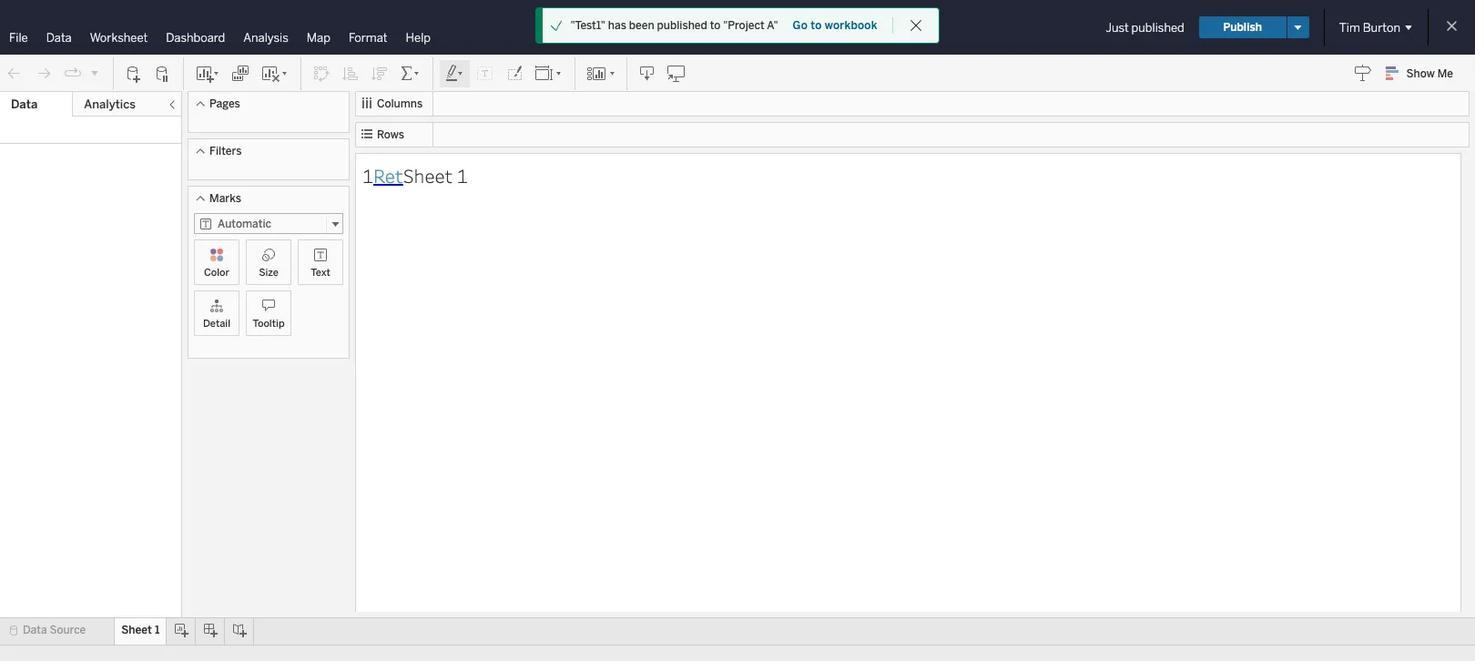 Task type: vqa. For each thing, say whether or not it's contained in the screenshot.
the left in
no



Task type: describe. For each thing, give the bounding box(es) containing it.
success image
[[551, 19, 563, 32]]

marks
[[210, 192, 241, 205]]

source
[[50, 624, 86, 637]]

a"
[[767, 19, 778, 32]]

"test1" has been published to "project a" alert
[[571, 17, 778, 34]]

swap rows and columns image
[[312, 64, 331, 82]]

go to workbook
[[793, 19, 878, 32]]

collapse image
[[167, 99, 178, 110]]

download image
[[639, 64, 657, 82]]

filters
[[210, 145, 242, 158]]

0 vertical spatial data
[[46, 31, 72, 45]]

0 horizontal spatial replay animation image
[[64, 64, 82, 82]]

show labels image
[[476, 64, 495, 82]]

map
[[307, 31, 331, 45]]

tooltip
[[253, 318, 285, 330]]

show me button
[[1378, 59, 1470, 87]]

tim burton
[[1340, 20, 1401, 34]]

publish button
[[1199, 16, 1287, 38]]

columns
[[377, 97, 423, 110]]

tim
[[1340, 20, 1361, 34]]

1 vertical spatial data
[[11, 97, 38, 111]]

just
[[1106, 20, 1129, 34]]

help
[[406, 31, 431, 45]]

open and edit this workbook in tableau desktop image
[[668, 64, 686, 82]]

fit image
[[535, 64, 564, 82]]

format
[[349, 31, 388, 45]]

been
[[629, 19, 655, 32]]

clear sheet image
[[261, 64, 290, 82]]

test1
[[727, 19, 762, 36]]

1 horizontal spatial published
[[1132, 20, 1185, 34]]

show me
[[1407, 67, 1454, 80]]

burton
[[1363, 20, 1401, 34]]

data guide image
[[1354, 64, 1372, 82]]

show
[[1407, 67, 1435, 80]]

detail
[[203, 318, 230, 330]]

show/hide cards image
[[587, 64, 616, 82]]

has
[[608, 19, 627, 32]]

"test1"
[[571, 19, 606, 32]]

to inside alert
[[710, 19, 721, 32]]

sheet 1
[[121, 624, 160, 637]]

go to workbook link
[[792, 18, 879, 33]]

highlight image
[[445, 64, 465, 82]]

go
[[793, 19, 808, 32]]

pause auto updates image
[[154, 64, 172, 82]]



Task type: locate. For each thing, give the bounding box(es) containing it.
worksheet
[[90, 31, 148, 45]]

0 horizontal spatial sheet
[[121, 624, 152, 637]]

file
[[9, 31, 28, 45]]

data source
[[23, 624, 86, 637]]

totals image
[[400, 64, 422, 82]]

new data source image
[[125, 64, 143, 82]]

analytics
[[84, 97, 136, 111]]

1 horizontal spatial sheet
[[403, 163, 453, 188]]

sheet
[[403, 163, 453, 188], [121, 624, 152, 637]]

2 to from the left
[[811, 19, 822, 32]]

published inside "test1" has been published to "project a" alert
[[657, 19, 708, 32]]

1 horizontal spatial to
[[811, 19, 822, 32]]

published right just
[[1132, 20, 1185, 34]]

pages
[[210, 97, 240, 110]]

data left "source"
[[23, 624, 47, 637]]

"test1" has been published to "project a"
[[571, 19, 778, 32]]

2 horizontal spatial 1
[[457, 163, 468, 188]]

published
[[657, 19, 708, 32], [1132, 20, 1185, 34]]

text
[[311, 267, 330, 279]]

to right 'go'
[[811, 19, 822, 32]]

size
[[259, 267, 279, 279]]

me
[[1438, 67, 1454, 80]]

replay animation image up analytics
[[89, 67, 100, 78]]

ret
[[373, 163, 403, 188]]

sort ascending image
[[342, 64, 360, 82]]

replay animation image
[[64, 64, 82, 82], [89, 67, 100, 78]]

redo image
[[35, 64, 53, 82]]

1 to from the left
[[710, 19, 721, 32]]

ret link
[[373, 163, 403, 188]]

sheet right "source"
[[121, 624, 152, 637]]

sheet down the rows
[[403, 163, 453, 188]]

data down 'undo' image
[[11, 97, 38, 111]]

undo image
[[5, 64, 24, 82]]

0 horizontal spatial to
[[710, 19, 721, 32]]

workbook
[[825, 19, 878, 32]]

rows
[[377, 128, 404, 141]]

data
[[46, 31, 72, 45], [11, 97, 38, 111], [23, 624, 47, 637]]

1 horizontal spatial replay animation image
[[89, 67, 100, 78]]

1 vertical spatial sheet
[[121, 624, 152, 637]]

format workbook image
[[506, 64, 524, 82]]

2 vertical spatial data
[[23, 624, 47, 637]]

data up redo "image"
[[46, 31, 72, 45]]

color
[[204, 267, 230, 279]]

duplicate image
[[231, 64, 250, 82]]

1 ret sheet 1
[[363, 163, 468, 188]]

just published
[[1106, 20, 1185, 34]]

published right been
[[657, 19, 708, 32]]

to
[[710, 19, 721, 32], [811, 19, 822, 32]]

new worksheet image
[[195, 64, 220, 82]]

1
[[363, 163, 373, 188], [457, 163, 468, 188], [155, 624, 160, 637]]

0 horizontal spatial published
[[657, 19, 708, 32]]

1 horizontal spatial 1
[[363, 163, 373, 188]]

"project
[[723, 19, 765, 32]]

replay animation image right redo "image"
[[64, 64, 82, 82]]

0 horizontal spatial 1
[[155, 624, 160, 637]]

0 vertical spatial sheet
[[403, 163, 453, 188]]

analysis
[[243, 31, 289, 45]]

sort descending image
[[371, 64, 389, 82]]

to left "project
[[710, 19, 721, 32]]

publish
[[1224, 21, 1262, 34]]

dashboard
[[166, 31, 225, 45]]



